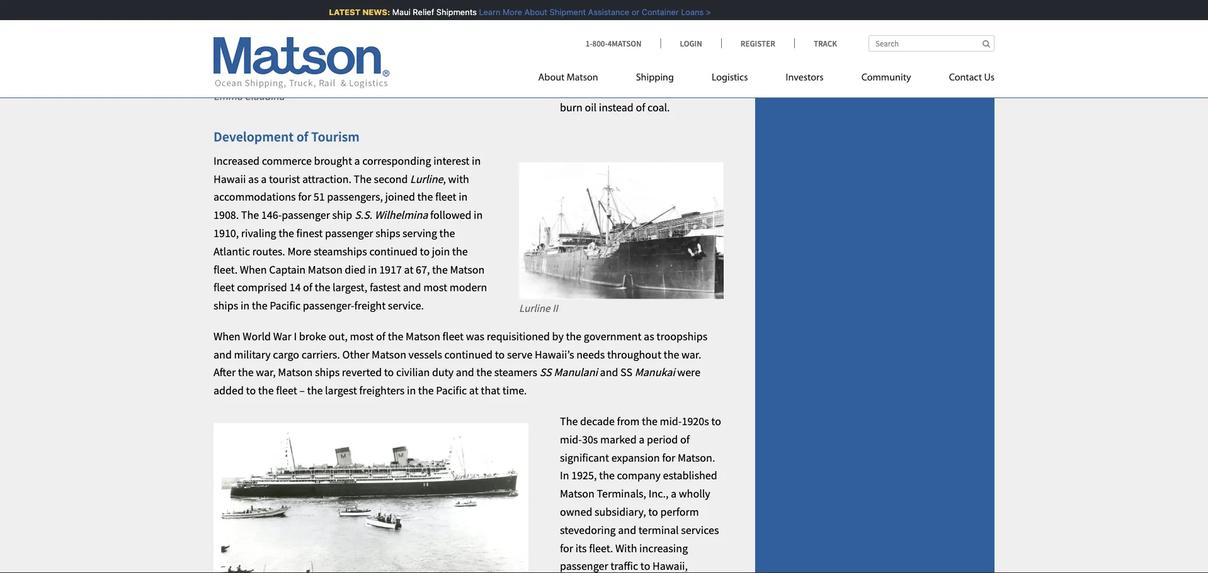 Task type: describe. For each thing, give the bounding box(es) containing it.
the down the military
[[238, 366, 254, 380]]

serve
[[507, 348, 533, 362]]

relief
[[408, 7, 430, 17]]

0 vertical spatial mid-
[[660, 415, 682, 429]]

wholly
[[679, 487, 710, 501]]

about matson
[[538, 73, 598, 83]]

the inside ', with accommodations for 51 passengers, joined the fleet in 1908. the 146-passenger ship'
[[417, 190, 433, 204]]

search image
[[983, 39, 990, 48]]

civilian
[[396, 366, 430, 380]]

terminals,
[[597, 487, 646, 501]]

offshore
[[581, 82, 620, 96]]

after
[[214, 366, 236, 380]]

0 horizontal spatial mid-
[[560, 433, 582, 447]]

ship inside was the first ship to have a cold storage plant and electric lights. the first matson steamship, the
[[691, 9, 711, 23]]

war.
[[682, 348, 701, 362]]

a inside was the first ship to have a cold storage plant and electric lights. the first matson steamship, the
[[585, 27, 591, 42]]

manulani
[[554, 366, 598, 380]]

matson up modern
[[450, 263, 485, 277]]

more inside the followed in 1910, rivaling the finest passenger ships serving the atlantic routes. more steamships continued to join the fleet. when captain matson died in 1917 at 67, the matson fleet comprised 14 of the largest, fastest and most modern ships in the pacific passenger-freight service.
[[288, 244, 311, 259]]

when inside the followed in 1910, rivaling the finest passenger ships serving the atlantic routes. more steamships continued to join the fleet. when captain matson died in 1917 at 67, the matson fleet comprised 14 of the largest, fastest and most modern ships in the pacific passenger-freight service.
[[240, 263, 267, 277]]

expansion
[[611, 451, 660, 465]]

enterprise
[[632, 64, 681, 78]]

and inside the 'the decade from the mid-1920s to mid-30s marked a period of significant expansion for matson. in 1925, the company established matson terminals, inc., a wholly owned subsidiary, to perform stevedoring and terminal services for its fleet. with increasing passenger traffic to'
[[618, 524, 636, 538]]

at inside were added to the fleet – the largest freighters in the pacific at that time.
[[469, 384, 479, 398]]

manukai
[[635, 366, 675, 380]]

accommodations
[[214, 190, 296, 204]]

a right brought
[[354, 154, 360, 168]]

2 horizontal spatial first
[[671, 9, 689, 23]]

to inside was the first ship to have a cold storage plant and electric lights. the first matson steamship, the
[[714, 9, 723, 23]]

rivaling
[[241, 226, 276, 240]]

steamers
[[494, 366, 537, 380]]

or
[[627, 7, 635, 17]]

about inside top menu navigation
[[538, 73, 565, 83]]

1-
[[586, 38, 593, 49]]

51
[[314, 190, 325, 204]]

tourist
[[269, 172, 300, 186]]

login
[[680, 38, 702, 49]]

investors link
[[767, 66, 843, 92]]

the up coal.
[[656, 82, 671, 96]]

the right join at the left top
[[452, 244, 468, 259]]

matson inside the 'the decade from the mid-1920s to mid-30s marked a period of significant expansion for matson. in 1925, the company established matson terminals, inc., a wholly owned subsidiary, to perform stevedoring and terminal services for its fleet. with increasing passenger traffic to'
[[560, 487, 595, 501]]

contact
[[949, 73, 982, 83]]

passenger inside the 'the decade from the mid-1920s to mid-30s marked a period of significant expansion for matson. in 1925, the company established matson terminals, inc., a wholly owned subsidiary, to perform stevedoring and terminal services for its fleet. with increasing passenger traffic to'
[[560, 560, 608, 574]]

login link
[[661, 38, 721, 49]]

in right followed
[[474, 208, 483, 222]]

have
[[560, 27, 583, 42]]

broke
[[299, 330, 326, 344]]

in inside increased commerce brought a corresponding interest in hawaii as a tourist attraction. the second
[[472, 154, 481, 168]]

continued inside the followed in 1910, rivaling the finest passenger ships serving the atlantic routes. more steamships continued to join the fleet. when captain matson died in 1917 at 67, the matson fleet comprised 14 of the largest, fastest and most modern ships in the pacific passenger-freight service.
[[369, 244, 418, 259]]

ship inside ", was the first offshore ship in the pacific to burn oil instead of coal."
[[622, 82, 642, 96]]

matson inside was the first ship to have a cold storage plant and electric lights. the first matson steamship, the
[[669, 46, 704, 60]]

wilhelmina
[[375, 208, 428, 222]]

investors
[[786, 73, 824, 83]]

ships inside when world war i broke out, most of the matson fleet was requisitioned by the government as troopships and military cargo carriers. other matson vessels continued to serve hawaii's needs throughout the war. after the war, matson ships reverted to civilian duty and the steamers
[[315, 366, 340, 380]]

to down inc., on the bottom right
[[648, 505, 658, 520]]

pacific inside were added to the fleet – the largest freighters in the pacific at that time.
[[436, 384, 467, 398]]

storage
[[616, 27, 651, 42]]

top menu navigation
[[538, 66, 995, 92]]

requisitioned
[[487, 330, 550, 344]]

with
[[448, 172, 469, 186]]

passenger inside ', with accommodations for 51 passengers, joined the fleet in 1908. the 146-passenger ship'
[[282, 208, 330, 222]]

1 horizontal spatial for
[[560, 542, 573, 556]]

lurline for lurline ii
[[519, 302, 550, 315]]

rhoderick dhu
[[560, 9, 630, 23]]

us
[[984, 73, 995, 83]]

the left finest
[[279, 226, 294, 240]]

2 ss from the left
[[621, 366, 633, 380]]

government
[[584, 330, 642, 344]]

were
[[677, 366, 701, 380]]

a right inc., on the bottom right
[[671, 487, 677, 501]]

needs
[[577, 348, 605, 362]]

fastest
[[370, 281, 401, 295]]

traffic
[[611, 560, 638, 574]]

contact us
[[949, 73, 995, 83]]

reverted
[[342, 366, 382, 380]]

the down war,
[[258, 384, 274, 398]]

1 vertical spatial first
[[649, 46, 667, 60]]

in right died
[[368, 263, 377, 277]]

1 ss from the left
[[540, 366, 552, 380]]

by
[[552, 330, 564, 344]]

and inside the followed in 1910, rivaling the finest passenger ships serving the atlantic routes. more steamships continued to join the fleet. when captain matson died in 1917 at 67, the matson fleet comprised 14 of the largest, fastest and most modern ships in the pacific passenger-freight service.
[[403, 281, 421, 295]]

assistance
[[584, 7, 625, 17]]

as inside when world war i broke out, most of the matson fleet was requisitioned by the government as troopships and military cargo carriers. other matson vessels continued to serve hawaii's needs throughout the war. after the war, matson ships reverted to civilian duty and the steamers
[[644, 330, 654, 344]]

shipping
[[636, 73, 674, 83]]

the up the that
[[476, 366, 492, 380]]

steamship,
[[560, 64, 612, 78]]

when world war i broke out, most of the matson fleet was requisitioned by the government as troopships and military cargo carriers. other matson vessels continued to serve hawaii's needs throughout the war. after the war, matson ships reverted to civilian duty and the steamers
[[214, 330, 708, 380]]

claudina
[[245, 89, 284, 103]]

instead
[[599, 100, 634, 114]]

throughout
[[607, 348, 661, 362]]

about matson link
[[538, 66, 617, 92]]

the down comprised
[[252, 299, 267, 313]]

pacific inside ", was the first offshore ship in the pacific to burn oil instead of coal."
[[674, 82, 704, 96]]

steamships
[[314, 244, 367, 259]]

was inside when world war i broke out, most of the matson fleet was requisitioned by the government as troopships and military cargo carriers. other matson vessels continued to serve hawaii's needs throughout the war. after the war, matson ships reverted to civilian duty and the steamers
[[466, 330, 485, 344]]

terminal
[[639, 524, 679, 538]]

matson up – in the left bottom of the page
[[278, 366, 313, 380]]

146-
[[261, 208, 282, 222]]

of inside the 'the decade from the mid-1920s to mid-30s marked a period of significant expansion for matson. in 1925, the company established matson terminals, inc., a wholly owned subsidiary, to perform stevedoring and terminal services for its fleet. with increasing passenger traffic to'
[[680, 433, 690, 447]]

joined
[[385, 190, 415, 204]]

maui
[[388, 7, 406, 17]]

the down lights.
[[614, 64, 629, 78]]

military
[[234, 348, 271, 362]]

stevedoring
[[560, 524, 616, 538]]

1925,
[[572, 469, 597, 483]]

learn more about shipment assistance or container loans > link
[[474, 7, 707, 17]]

burn
[[560, 100, 583, 114]]

passengers,
[[327, 190, 383, 204]]

30s
[[582, 433, 598, 447]]

1-800-4matson link
[[586, 38, 661, 49]]

increased commerce brought a corresponding interest in hawaii as a tourist attraction. the second
[[214, 154, 481, 186]]

troopships
[[657, 330, 708, 344]]

of inside ", was the first offshore ship in the pacific to burn oil instead of coal."
[[636, 100, 645, 114]]

period
[[647, 433, 678, 447]]

with
[[615, 542, 637, 556]]

increased
[[214, 154, 260, 168]]

to up freighters
[[384, 366, 394, 380]]

that
[[481, 384, 500, 398]]

duty
[[432, 366, 454, 380]]

the left war.
[[664, 348, 679, 362]]

passenger-
[[303, 299, 354, 313]]

routes.
[[252, 244, 285, 259]]

a up expansion
[[639, 433, 645, 447]]

container
[[637, 7, 674, 17]]

the inside the 'the decade from the mid-1920s to mid-30s marked a period of significant expansion for matson. in 1925, the company established matson terminals, inc., a wholly owned subsidiary, to perform stevedoring and terminal services for its fleet. with increasing passenger traffic to'
[[560, 415, 578, 429]]

1 vertical spatial ships
[[214, 299, 238, 313]]

company
[[617, 469, 661, 483]]

ii
[[552, 302, 558, 315]]

for inside ', with accommodations for 51 passengers, joined the fleet in 1908. the 146-passenger ship'
[[298, 190, 311, 204]]



Task type: vqa. For each thing, say whether or not it's contained in the screenshot.
xiamen 'image'
no



Task type: locate. For each thing, give the bounding box(es) containing it.
as
[[248, 172, 259, 186], [644, 330, 654, 344]]

first up burn
[[560, 82, 578, 96]]

in inside ', with accommodations for 51 passengers, joined the fleet in 1908. the 146-passenger ship'
[[459, 190, 468, 204]]

to down 'login' link
[[707, 82, 717, 96]]

1 horizontal spatial more
[[498, 7, 518, 17]]

followed
[[430, 208, 472, 222]]

coal.
[[648, 100, 670, 114]]

track
[[814, 38, 837, 49]]

track link
[[794, 38, 837, 49]]

first up 'enterprise'
[[649, 46, 667, 60]]

2 vertical spatial for
[[560, 542, 573, 556]]

lurline for lurline
[[410, 172, 443, 186]]

the down accommodations
[[241, 208, 259, 222]]

0 horizontal spatial for
[[298, 190, 311, 204]]

pacific
[[674, 82, 704, 96], [270, 299, 301, 313], [436, 384, 467, 398]]

first up plant
[[671, 9, 689, 23]]

ship up instead
[[622, 82, 642, 96]]

continued up 1917
[[369, 244, 418, 259]]

the right the joined
[[417, 190, 433, 204]]

0 vertical spatial passenger
[[282, 208, 330, 222]]

lights.
[[597, 46, 626, 60]]

when left world
[[214, 330, 240, 344]]

development of tourism
[[214, 128, 360, 146]]

1 horizontal spatial ss
[[621, 366, 633, 380]]

to left serve
[[495, 348, 505, 362]]

matson down steamships
[[308, 263, 343, 277]]

when inside when world war i broke out, most of the matson fleet was requisitioned by the government as troopships and military cargo carriers. other matson vessels continued to serve hawaii's needs throughout the war. after the war, matson ships reverted to civilian duty and the steamers
[[214, 330, 240, 344]]

fleet up followed
[[435, 190, 456, 204]]

1917
[[379, 263, 402, 277]]

most
[[423, 281, 447, 295], [350, 330, 374, 344]]

ships down carriers.
[[315, 366, 340, 380]]

out,
[[329, 330, 348, 344]]

atlantic
[[214, 244, 250, 259]]

matson up vessels
[[406, 330, 440, 344]]

ship inside ', with accommodations for 51 passengers, joined the fleet in 1908. the 146-passenger ship'
[[332, 208, 352, 222]]

the down civilian
[[418, 384, 434, 398]]

, for with
[[443, 172, 446, 186]]

most inside the followed in 1910, rivaling the finest passenger ships serving the atlantic routes. more steamships continued to join the fleet. when captain matson died in 1917 at 67, the matson fleet comprised 14 of the largest, fastest and most modern ships in the pacific passenger-freight service.
[[423, 281, 447, 295]]

matson down electric
[[567, 73, 598, 83]]

shipping link
[[617, 66, 693, 92]]

0 horizontal spatial ,
[[443, 172, 446, 186]]

world
[[243, 330, 271, 344]]

serving
[[403, 226, 437, 240]]

to right > on the top of the page
[[714, 9, 723, 23]]

of left coal.
[[636, 100, 645, 114]]

2 horizontal spatial for
[[662, 451, 676, 465]]

0 vertical spatial lurline
[[410, 172, 443, 186]]

1 horizontal spatial at
[[469, 384, 479, 398]]

at left the that
[[469, 384, 479, 398]]

dhu
[[611, 9, 630, 23]]

passenger down its
[[560, 560, 608, 574]]

most up other
[[350, 330, 374, 344]]

as up throughout
[[644, 330, 654, 344]]

0 vertical spatial more
[[498, 7, 518, 17]]

0 horizontal spatial ships
[[214, 299, 238, 313]]

blue matson logo with ocean, shipping, truck, rail and logistics written beneath it. image
[[214, 37, 390, 89]]

was inside was the first ship to have a cold storage plant and electric lights. the first matson steamship, the
[[632, 9, 651, 23]]

when
[[240, 263, 267, 277], [214, 330, 240, 344]]

i
[[294, 330, 297, 344]]

most down 67,
[[423, 281, 447, 295]]

of right 14
[[303, 281, 312, 295]]

passenger up finest
[[282, 208, 330, 222]]

lurline down interest
[[410, 172, 443, 186]]

the up passengers,
[[354, 172, 372, 186]]

and right duty
[[456, 366, 474, 380]]

as inside increased commerce brought a corresponding interest in hawaii as a tourist attraction. the second
[[248, 172, 259, 186]]

0 horizontal spatial at
[[404, 263, 414, 277]]

1 horizontal spatial as
[[644, 330, 654, 344]]

1 vertical spatial was
[[686, 64, 704, 78]]

contact us link
[[930, 66, 995, 92]]

vessels
[[409, 348, 442, 362]]

2 vertical spatial ship
[[332, 208, 352, 222]]

a
[[585, 27, 591, 42], [354, 154, 360, 168], [261, 172, 267, 186], [639, 433, 645, 447], [671, 487, 677, 501]]

hawaii
[[214, 172, 246, 186]]

1 vertical spatial mid-
[[560, 433, 582, 447]]

pacific inside the followed in 1910, rivaling the finest passenger ships serving the atlantic routes. more steamships continued to join the fleet. when captain matson died in 1917 at 67, the matson fleet comprised 14 of the largest, fastest and most modern ships in the pacific passenger-freight service.
[[270, 299, 301, 313]]

1 horizontal spatial ,
[[681, 64, 683, 78]]

cold
[[593, 27, 613, 42]]

0 vertical spatial fleet.
[[214, 263, 238, 277]]

0 horizontal spatial fleet.
[[214, 263, 238, 277]]

the
[[628, 46, 646, 60], [354, 172, 372, 186], [241, 208, 259, 222], [560, 415, 578, 429]]

continued inside when world war i broke out, most of the matson fleet was requisitioned by the government as troopships and military cargo carriers. other matson vessels continued to serve hawaii's needs throughout the war. after the war, matson ships reverted to civilian duty and the steamers
[[445, 348, 493, 362]]

1-800-4matson
[[586, 38, 642, 49]]

2 horizontal spatial pacific
[[674, 82, 704, 96]]

1 horizontal spatial pacific
[[436, 384, 467, 398]]

plant
[[653, 27, 678, 42]]

captain
[[269, 263, 306, 277]]

commerce
[[262, 154, 312, 168]]

and up 'service.'
[[403, 281, 421, 295]]

0 horizontal spatial ss
[[540, 366, 552, 380]]

None search field
[[869, 35, 995, 52]]

in down 'with'
[[459, 190, 468, 204]]

1 vertical spatial fleet.
[[589, 542, 613, 556]]

1 vertical spatial as
[[644, 330, 654, 344]]

1 horizontal spatial most
[[423, 281, 447, 295]]

0 vertical spatial about
[[520, 7, 543, 17]]

more
[[498, 7, 518, 17], [288, 244, 311, 259]]

0 vertical spatial as
[[248, 172, 259, 186]]

2 vertical spatial first
[[560, 82, 578, 96]]

fleet up duty
[[443, 330, 464, 344]]

loans
[[677, 7, 699, 17]]

2 vertical spatial was
[[466, 330, 485, 344]]

the decade from the mid-1920s to mid-30s marked a period of significant expansion for matson. in 1925, the company established matson terminals, inc., a wholly owned subsidiary, to perform stevedoring and terminal services for its fleet. with increasing passenger traffic to
[[560, 415, 721, 574]]

the down 'login' link
[[706, 64, 722, 78]]

1 vertical spatial at
[[469, 384, 479, 398]]

1 vertical spatial lurline
[[519, 302, 550, 315]]

in down 'enterprise'
[[644, 82, 653, 96]]

0 vertical spatial continued
[[369, 244, 418, 259]]

corresponding
[[362, 154, 431, 168]]

to left join at the left top
[[420, 244, 430, 259]]

the inside ', with accommodations for 51 passengers, joined the fleet in 1908. the 146-passenger ship'
[[241, 208, 259, 222]]

other
[[342, 348, 369, 362]]

0 horizontal spatial as
[[248, 172, 259, 186]]

fleet inside were added to the fleet – the largest freighters in the pacific at that time.
[[276, 384, 297, 398]]

fleet. inside the 'the decade from the mid-1920s to mid-30s marked a period of significant expansion for matson. in 1925, the company established matson terminals, inc., a wholly owned subsidiary, to perform stevedoring and terminal services for its fleet. with increasing passenger traffic to'
[[589, 542, 613, 556]]

1 horizontal spatial mid-
[[660, 415, 682, 429]]

1 vertical spatial ,
[[443, 172, 446, 186]]

,
[[681, 64, 683, 78], [443, 172, 446, 186]]

fleet. inside the followed in 1910, rivaling the finest passenger ships serving the atlantic routes. more steamships continued to join the fleet. when captain matson died in 1917 at 67, the matson fleet comprised 14 of the largest, fastest and most modern ships in the pacific passenger-freight service.
[[214, 263, 238, 277]]

the down followed
[[439, 226, 455, 240]]

800-
[[593, 38, 608, 49]]

more right learn
[[498, 7, 518, 17]]

2 horizontal spatial ship
[[691, 9, 711, 23]]

1 vertical spatial most
[[350, 330, 374, 344]]

of down 1920s
[[680, 433, 690, 447]]

when up comprised
[[240, 263, 267, 277]]

, right shipping
[[681, 64, 683, 78]]

the up passenger-
[[315, 281, 330, 295]]

2 vertical spatial ships
[[315, 366, 340, 380]]

1 vertical spatial passenger
[[325, 226, 373, 240]]

–
[[299, 384, 305, 398]]

, for was
[[681, 64, 683, 78]]

for
[[298, 190, 311, 204], [662, 451, 676, 465], [560, 542, 573, 556]]

ship left s.s.
[[332, 208, 352, 222]]

and inside was the first ship to have a cold storage plant and electric lights. the first matson steamship, the
[[680, 27, 698, 42]]

the right from
[[642, 415, 658, 429]]

fleet left – in the left bottom of the page
[[276, 384, 297, 398]]

matson inside about matson link
[[567, 73, 598, 83]]

the left decade
[[560, 415, 578, 429]]

latest
[[324, 7, 356, 17]]

matson up civilian
[[372, 348, 406, 362]]

development
[[214, 128, 294, 146]]

continued
[[369, 244, 418, 259], [445, 348, 493, 362]]

war,
[[256, 366, 276, 380]]

matson.
[[678, 451, 715, 465]]

and up "after"
[[214, 348, 232, 362]]

in down civilian
[[407, 384, 416, 398]]

about up burn
[[538, 73, 565, 83]]

at inside the followed in 1910, rivaling the finest passenger ships serving the atlantic routes. more steamships continued to join the fleet. when captain matson died in 1917 at 67, the matson fleet comprised 14 of the largest, fastest and most modern ships in the pacific passenger-freight service.
[[404, 263, 414, 277]]

0 horizontal spatial most
[[350, 330, 374, 344]]

0 vertical spatial ship
[[691, 9, 711, 23]]

continued up were added to the fleet – the largest freighters in the pacific at that time.
[[445, 348, 493, 362]]

ss down 'hawaii's' at bottom left
[[540, 366, 552, 380]]

the right 67,
[[432, 263, 448, 277]]

rhoderick
[[560, 9, 608, 23]]

1 vertical spatial when
[[214, 330, 240, 344]]

ships down s.s. wilhelmina
[[376, 226, 400, 240]]

for left 51
[[298, 190, 311, 204]]

in inside were added to the fleet – the largest freighters in the pacific at that time.
[[407, 384, 416, 398]]

was up 'storage'
[[632, 9, 651, 23]]

>
[[701, 7, 707, 17]]

1 horizontal spatial first
[[649, 46, 667, 60]]

lurline left ii
[[519, 302, 550, 315]]

the right – in the left bottom of the page
[[307, 384, 323, 398]]

matson up owned in the left bottom of the page
[[560, 487, 595, 501]]

pacific down 14
[[270, 299, 301, 313]]

14
[[289, 281, 301, 295]]

1 vertical spatial for
[[662, 451, 676, 465]]

to right 1920s
[[711, 415, 721, 429]]

pacific down duty
[[436, 384, 467, 398]]

brought
[[314, 154, 352, 168]]

community link
[[843, 66, 930, 92]]

the down 'storage'
[[628, 46, 646, 60]]

the right by
[[566, 330, 582, 344]]

0 horizontal spatial first
[[560, 82, 578, 96]]

mid-
[[660, 415, 682, 429], [560, 433, 582, 447]]

2 horizontal spatial was
[[686, 64, 704, 78]]

lurline ii
[[519, 302, 558, 315]]

1910,
[[214, 226, 239, 240]]

subsidiary,
[[595, 505, 646, 520]]

, left 'with'
[[443, 172, 446, 186]]

in down comprised
[[241, 299, 250, 313]]

fleet. right its
[[589, 542, 613, 556]]

0 vertical spatial most
[[423, 281, 447, 295]]

perform
[[661, 505, 699, 520]]

in inside ", was the first offshore ship in the pacific to burn oil instead of coal."
[[644, 82, 653, 96]]

2 vertical spatial passenger
[[560, 560, 608, 574]]

0 vertical spatial for
[[298, 190, 311, 204]]

0 vertical spatial was
[[632, 9, 651, 23]]

1 horizontal spatial ships
[[315, 366, 340, 380]]

0 horizontal spatial continued
[[369, 244, 418, 259]]

was inside ", was the first offshore ship in the pacific to burn oil instead of coal."
[[686, 64, 704, 78]]

electric
[[560, 46, 595, 60]]

was down login
[[686, 64, 704, 78]]

were added to the fleet – the largest freighters in the pacific at that time.
[[214, 366, 701, 398]]

died
[[345, 263, 366, 277]]

Search search field
[[869, 35, 995, 52]]

to inside the followed in 1910, rivaling the finest passenger ships serving the atlantic routes. more steamships continued to join the fleet. when captain matson died in 1917 at 67, the matson fleet comprised 14 of the largest, fastest and most modern ships in the pacific passenger-freight service.
[[420, 244, 430, 259]]

and down needs
[[600, 366, 618, 380]]

decade
[[580, 415, 615, 429]]

1 horizontal spatial continued
[[445, 348, 493, 362]]

to
[[714, 9, 723, 23], [707, 82, 717, 96], [420, 244, 430, 259], [495, 348, 505, 362], [384, 366, 394, 380], [246, 384, 256, 398], [711, 415, 721, 429], [648, 505, 658, 520]]

1 vertical spatial ship
[[622, 82, 642, 96]]

the inside was the first ship to have a cold storage plant and electric lights. the first matson steamship, the
[[628, 46, 646, 60]]

1 horizontal spatial fleet.
[[589, 542, 613, 556]]

0 vertical spatial when
[[240, 263, 267, 277]]

time.
[[503, 384, 527, 398]]

1 horizontal spatial was
[[632, 9, 651, 23]]

fleet inside the followed in 1910, rivaling the finest passenger ships serving the atlantic routes. more steamships continued to join the fleet. when captain matson died in 1917 at 67, the matson fleet comprised 14 of the largest, fastest and most modern ships in the pacific passenger-freight service.
[[214, 281, 235, 295]]

of down freight
[[376, 330, 386, 344]]

0 vertical spatial ,
[[681, 64, 683, 78]]

fleet inside when world war i broke out, most of the matson fleet was requisitioned by the government as troopships and military cargo carriers. other matson vessels continued to serve hawaii's needs throughout the war. after the war, matson ships reverted to civilian duty and the steamers
[[443, 330, 464, 344]]

to inside ", was the first offshore ship in the pacific to burn oil instead of coal."
[[707, 82, 717, 96]]

0 horizontal spatial was
[[466, 330, 485, 344]]

1 vertical spatial about
[[538, 73, 565, 83]]

from
[[617, 415, 640, 429]]

logistics
[[712, 73, 748, 83]]

1 horizontal spatial ship
[[622, 82, 642, 96]]

fleet inside ', with accommodations for 51 passengers, joined the fleet in 1908. the 146-passenger ship'
[[435, 190, 456, 204]]

and down loans
[[680, 27, 698, 42]]

the down 'service.'
[[388, 330, 403, 344]]

fleet.
[[214, 263, 238, 277], [589, 542, 613, 556]]

the right 1925,
[[599, 469, 615, 483]]

0 horizontal spatial ship
[[332, 208, 352, 222]]

passenger up steamships
[[325, 226, 373, 240]]

to right added on the bottom of the page
[[246, 384, 256, 398]]

, inside ', with accommodations for 51 passengers, joined the fleet in 1908. the 146-passenger ship'
[[443, 172, 446, 186]]

0 vertical spatial pacific
[[674, 82, 704, 96]]

the up plant
[[653, 9, 669, 23]]

community
[[862, 73, 911, 83]]

2 vertical spatial pacific
[[436, 384, 467, 398]]

and up with
[[618, 524, 636, 538]]

comprised
[[237, 281, 287, 295]]

0 vertical spatial first
[[671, 9, 689, 23]]

shipments
[[432, 7, 472, 17]]

1 vertical spatial continued
[[445, 348, 493, 362]]

about left shipment
[[520, 7, 543, 17]]

services
[[681, 524, 719, 538]]

logistics link
[[693, 66, 767, 92]]

emma claudina
[[214, 89, 284, 103]]

a up accommodations
[[261, 172, 267, 186]]

0 horizontal spatial more
[[288, 244, 311, 259]]

freight
[[354, 299, 386, 313]]

ship up login
[[691, 9, 711, 23]]

for down period
[[662, 451, 676, 465]]

freighters
[[359, 384, 405, 398]]

for left its
[[560, 542, 573, 556]]

to inside were added to the fleet – the largest freighters in the pacific at that time.
[[246, 384, 256, 398]]

1 vertical spatial more
[[288, 244, 311, 259]]

1 horizontal spatial lurline
[[519, 302, 550, 315]]

2 horizontal spatial ships
[[376, 226, 400, 240]]

of inside when world war i broke out, most of the matson fleet was requisitioned by the government as troopships and military cargo carriers. other matson vessels continued to serve hawaii's needs throughout the war. after the war, matson ships reverted to civilian duty and the steamers
[[376, 330, 386, 344]]

owned
[[560, 505, 592, 520]]

s.s. wilhelmina
[[355, 208, 428, 222]]

more down finest
[[288, 244, 311, 259]]

of up 'commerce'
[[296, 128, 308, 146]]

passenger inside the followed in 1910, rivaling the finest passenger ships serving the atlantic routes. more steamships continued to join the fleet. when captain matson died in 1917 at 67, the matson fleet comprised 14 of the largest, fastest and most modern ships in the pacific passenger-freight service.
[[325, 226, 373, 240]]

most inside when world war i broke out, most of the matson fleet was requisitioned by the government as troopships and military cargo carriers. other matson vessels continued to serve hawaii's needs throughout the war. after the war, matson ships reverted to civilian duty and the steamers
[[350, 330, 374, 344]]

matson down plant
[[669, 46, 704, 60]]

interest
[[434, 154, 470, 168]]

0 horizontal spatial pacific
[[270, 299, 301, 313]]

0 vertical spatial ships
[[376, 226, 400, 240]]

of inside the followed in 1910, rivaling the finest passenger ships serving the atlantic routes. more steamships continued to join the fleet. when captain matson died in 1917 at 67, the matson fleet comprised 14 of the largest, fastest and most modern ships in the pacific passenger-freight service.
[[303, 281, 312, 295]]

the inside increased commerce brought a corresponding interest in hawaii as a tourist attraction. the second
[[354, 172, 372, 186]]

tourism
[[311, 128, 360, 146]]

a left 800-
[[585, 27, 591, 42]]

fleet. down atlantic
[[214, 263, 238, 277]]

first inside ", was the first offshore ship in the pacific to burn oil instead of coal."
[[560, 82, 578, 96]]

fleet down atlantic
[[214, 281, 235, 295]]

as up accommodations
[[248, 172, 259, 186]]

0 horizontal spatial lurline
[[410, 172, 443, 186]]

largest,
[[333, 281, 367, 295]]

, inside ", was the first offshore ship in the pacific to burn oil instead of coal."
[[681, 64, 683, 78]]

established
[[663, 469, 717, 483]]

0 vertical spatial at
[[404, 263, 414, 277]]

1 vertical spatial pacific
[[270, 299, 301, 313]]



